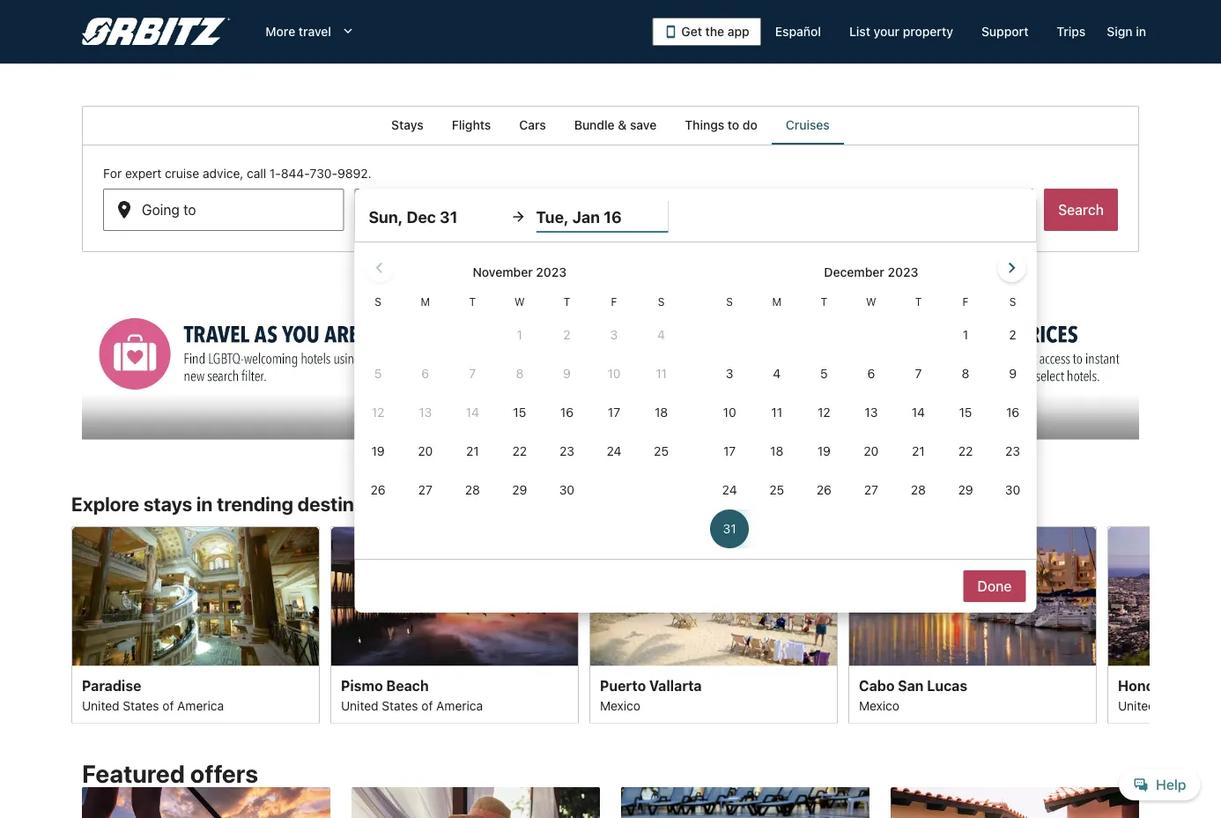 Task type: describe. For each thing, give the bounding box(es) containing it.
november 2023
[[473, 265, 567, 279]]

-
[[441, 209, 448, 225]]

bundle & save link
[[560, 106, 671, 145]]

sign
[[1108, 24, 1133, 39]]

0 horizontal spatial 31
[[423, 209, 437, 225]]

730-
[[310, 166, 338, 181]]

marina cabo san lucas which includes a marina, a coastal town and night scenes image
[[849, 526, 1098, 666]]

more travel button
[[252, 16, 370, 48]]

save
[[630, 118, 657, 132]]

destinations
[[298, 492, 410, 515]]

offers
[[190, 759, 259, 788]]

honolulu
[[1119, 677, 1180, 694]]

explore
[[71, 492, 139, 515]]

sun,
[[369, 207, 403, 226]]

featured offers region
[[71, 749, 1151, 818]]

tab list inside featured offers main content
[[82, 106, 1140, 145]]

m for november 2023
[[421, 295, 430, 308]]

trending
[[217, 492, 294, 515]]

dec 31 - jan 16 button
[[355, 189, 596, 231]]

cabo
[[860, 677, 895, 694]]

featured offers
[[82, 759, 259, 788]]

sun, dec 31
[[369, 207, 458, 226]]

4 s from the left
[[1010, 295, 1017, 308]]

3 t from the left
[[821, 295, 828, 308]]

stays
[[392, 118, 424, 132]]

more
[[266, 24, 296, 39]]

paradise
[[82, 677, 141, 694]]

for
[[103, 166, 122, 181]]

explore stays in trending destinations
[[71, 492, 410, 515]]

2 t from the left
[[564, 295, 571, 308]]

&
[[618, 118, 627, 132]]

support
[[982, 24, 1029, 39]]

sign in button
[[1101, 16, 1154, 48]]

things to do
[[685, 118, 758, 132]]

las vegas featuring interior views image
[[71, 526, 320, 666]]

list your property link
[[836, 16, 968, 48]]

tue, jan 16
[[536, 207, 622, 226]]

bundle & save
[[575, 118, 657, 132]]

show previous card image
[[61, 614, 82, 636]]

do
[[743, 118, 758, 132]]

things to do link
[[671, 106, 772, 145]]

sun, dec 31 button
[[369, 201, 501, 233]]

things
[[685, 118, 725, 132]]

property
[[903, 24, 954, 39]]

next month image
[[1002, 257, 1023, 279]]

of for honolulu
[[1199, 698, 1211, 713]]

1-
[[270, 166, 281, 181]]

trips
[[1057, 24, 1086, 39]]

m for december 2023
[[773, 295, 782, 308]]

list your property
[[850, 24, 954, 39]]

advice,
[[203, 166, 244, 181]]

lucas
[[928, 677, 968, 694]]

travel
[[299, 24, 331, 39]]

in inside dropdown button
[[1137, 24, 1147, 39]]

16 inside dec 31 - jan 16 button
[[478, 209, 493, 225]]

puerto
[[600, 677, 646, 694]]

done button
[[964, 570, 1027, 602]]

f for december 2023
[[963, 295, 969, 308]]

support link
[[968, 16, 1043, 48]]

san
[[899, 677, 924, 694]]

to
[[728, 118, 740, 132]]

mexico inside cabo san lucas mexico
[[860, 698, 900, 713]]

call
[[247, 166, 266, 181]]

states for honolulu
[[1160, 698, 1196, 713]]

trips link
[[1043, 16, 1101, 48]]

honolulu united states of a
[[1119, 677, 1222, 713]]

flights
[[452, 118, 491, 132]]

vallarta
[[650, 677, 702, 694]]

united for honolulu
[[1119, 698, 1156, 713]]

america inside the paradise united states of america
[[177, 698, 224, 713]]

stays
[[144, 492, 192, 515]]

tue,
[[536, 207, 569, 226]]

cars link
[[505, 106, 560, 145]]

states inside pismo beach united states of america
[[382, 698, 418, 713]]

search button
[[1045, 189, 1119, 231]]

a
[[1214, 698, 1222, 713]]

tue, jan 16 button
[[536, 201, 669, 233]]



Task type: locate. For each thing, give the bounding box(es) containing it.
2 2023 from the left
[[888, 265, 919, 279]]

2 of from the left
[[422, 698, 433, 713]]

in right sign
[[1137, 24, 1147, 39]]

1 of from the left
[[163, 698, 174, 713]]

in right stays
[[197, 492, 213, 515]]

united
[[82, 698, 120, 713], [341, 698, 379, 713], [1119, 698, 1156, 713]]

app
[[728, 24, 750, 39]]

united down paradise
[[82, 698, 120, 713]]

1 w from the left
[[515, 295, 525, 308]]

pismo beach united states of america
[[341, 677, 483, 713]]

w down the 'december 2023'
[[867, 295, 877, 308]]

list
[[850, 24, 871, 39]]

1 horizontal spatial m
[[773, 295, 782, 308]]

2 horizontal spatial united
[[1119, 698, 1156, 713]]

mexico down puerto
[[600, 698, 641, 713]]

2023 right december
[[888, 265, 919, 279]]

3 united from the left
[[1119, 698, 1156, 713]]

download the app button image
[[664, 25, 678, 39]]

t
[[469, 295, 476, 308], [564, 295, 571, 308], [821, 295, 828, 308], [916, 295, 922, 308]]

2 mexico from the left
[[860, 698, 900, 713]]

expert
[[125, 166, 162, 181]]

w for december
[[867, 295, 877, 308]]

of down beach at the bottom of page
[[422, 698, 433, 713]]

t down the november 2023
[[564, 295, 571, 308]]

november
[[473, 265, 533, 279]]

2 states from the left
[[382, 698, 418, 713]]

español
[[776, 24, 822, 39]]

united inside the paradise united states of america
[[82, 698, 120, 713]]

f
[[611, 295, 618, 308], [963, 295, 969, 308]]

cruises
[[786, 118, 830, 132]]

0 horizontal spatial america
[[177, 698, 224, 713]]

0 horizontal spatial in
[[197, 492, 213, 515]]

2 america from the left
[[437, 698, 483, 713]]

f for november 2023
[[611, 295, 618, 308]]

2023
[[536, 265, 567, 279], [888, 265, 919, 279]]

get the app
[[682, 24, 750, 39]]

dec
[[407, 207, 436, 226], [394, 209, 419, 225]]

america
[[177, 698, 224, 713], [437, 698, 483, 713]]

cabo san lucas mexico
[[860, 677, 968, 713]]

of inside honolulu united states of a
[[1199, 698, 1211, 713]]

1 t from the left
[[469, 295, 476, 308]]

december 2023
[[825, 265, 919, 279]]

1 horizontal spatial mexico
[[860, 698, 900, 713]]

1 horizontal spatial 16
[[604, 207, 622, 226]]

2 w from the left
[[867, 295, 877, 308]]

previous month image
[[369, 257, 390, 279]]

of up 'featured offers'
[[163, 698, 174, 713]]

beach
[[387, 677, 429, 694]]

1 horizontal spatial america
[[437, 698, 483, 713]]

flights link
[[438, 106, 505, 145]]

united down honolulu
[[1119, 698, 1156, 713]]

states
[[123, 698, 159, 713], [382, 698, 418, 713], [1160, 698, 1196, 713]]

1 horizontal spatial 2023
[[888, 265, 919, 279]]

cars
[[520, 118, 546, 132]]

pismo
[[341, 677, 383, 694]]

get
[[682, 24, 703, 39]]

featured
[[82, 759, 185, 788]]

mexico down "cabo"
[[860, 698, 900, 713]]

0 horizontal spatial 2023
[[536, 265, 567, 279]]

united down the pismo
[[341, 698, 379, 713]]

1 mexico from the left
[[600, 698, 641, 713]]

united for paradise
[[82, 698, 120, 713]]

1 vertical spatial in
[[197, 492, 213, 515]]

16 inside tue, jan 16 button
[[604, 207, 622, 226]]

0 horizontal spatial states
[[123, 698, 159, 713]]

december
[[825, 265, 885, 279]]

makiki - lower punchbowl - tantalus showing landscape views, a sunset and a city image
[[1108, 526, 1222, 666]]

states inside the paradise united states of america
[[123, 698, 159, 713]]

español button
[[762, 16, 836, 48]]

states down honolulu
[[1160, 698, 1196, 713]]

m
[[421, 295, 430, 308], [773, 295, 782, 308]]

jan
[[573, 207, 600, 226], [451, 209, 474, 225]]

united inside pismo beach united states of america
[[341, 698, 379, 713]]

of
[[163, 698, 174, 713], [422, 698, 433, 713], [1199, 698, 1211, 713]]

0 horizontal spatial m
[[421, 295, 430, 308]]

16 right tue, at the left top of page
[[604, 207, 622, 226]]

puerto vallarta showing a beach, general coastal views and kayaking or canoeing image
[[590, 526, 838, 666]]

2023 right november
[[536, 265, 567, 279]]

states inside honolulu united states of a
[[1160, 698, 1196, 713]]

states down beach at the bottom of page
[[382, 698, 418, 713]]

w
[[515, 295, 525, 308], [867, 295, 877, 308]]

2 horizontal spatial states
[[1160, 698, 1196, 713]]

tab list
[[82, 106, 1140, 145]]

your
[[874, 24, 900, 39]]

cruise
[[165, 166, 199, 181]]

1 s from the left
[[375, 295, 382, 308]]

orbitz logo image
[[82, 18, 230, 46]]

0 horizontal spatial f
[[611, 295, 618, 308]]

1 horizontal spatial of
[[422, 698, 433, 713]]

w for november
[[515, 295, 525, 308]]

united inside honolulu united states of a
[[1119, 698, 1156, 713]]

31
[[440, 207, 458, 226], [423, 209, 437, 225]]

1 horizontal spatial in
[[1137, 24, 1147, 39]]

1 horizontal spatial 31
[[440, 207, 458, 226]]

t down the 'december 2023'
[[916, 295, 922, 308]]

2 united from the left
[[341, 698, 379, 713]]

1 horizontal spatial united
[[341, 698, 379, 713]]

featured offers main content
[[0, 106, 1222, 818]]

3 s from the left
[[727, 295, 734, 308]]

4 t from the left
[[916, 295, 922, 308]]

0 horizontal spatial mexico
[[600, 698, 641, 713]]

1 america from the left
[[177, 698, 224, 713]]

1 f from the left
[[611, 295, 618, 308]]

of left a
[[1199, 698, 1211, 713]]

bundle
[[575, 118, 615, 132]]

w down the november 2023
[[515, 295, 525, 308]]

puerto vallarta mexico
[[600, 677, 702, 713]]

t down december
[[821, 295, 828, 308]]

1 horizontal spatial f
[[963, 295, 969, 308]]

sign in
[[1108, 24, 1147, 39]]

states for paradise
[[123, 698, 159, 713]]

cruises link
[[772, 106, 844, 145]]

paradise united states of america
[[82, 677, 224, 713]]

2023 for december 2023
[[888, 265, 919, 279]]

more travel
[[266, 24, 331, 39]]

done
[[978, 578, 1012, 595]]

0 horizontal spatial united
[[82, 698, 120, 713]]

dec 31 - jan 16
[[394, 209, 493, 225]]

tab list containing stays
[[82, 106, 1140, 145]]

of inside the paradise united states of america
[[163, 698, 174, 713]]

3 states from the left
[[1160, 698, 1196, 713]]

1 united from the left
[[82, 698, 120, 713]]

1 horizontal spatial states
[[382, 698, 418, 713]]

16
[[604, 207, 622, 226], [478, 209, 493, 225]]

16 right -
[[478, 209, 493, 225]]

2023 for november 2023
[[536, 265, 567, 279]]

1 horizontal spatial w
[[867, 295, 877, 308]]

states down paradise
[[123, 698, 159, 713]]

mexico inside puerto vallarta mexico
[[600, 698, 641, 713]]

of for paradise
[[163, 698, 174, 713]]

search
[[1059, 201, 1105, 218]]

844-
[[281, 166, 310, 181]]

2 f from the left
[[963, 295, 969, 308]]

s
[[375, 295, 382, 308], [658, 295, 665, 308], [727, 295, 734, 308], [1010, 295, 1017, 308]]

1 states from the left
[[123, 698, 159, 713]]

0 horizontal spatial 16
[[478, 209, 493, 225]]

in inside featured offers main content
[[197, 492, 213, 515]]

0 horizontal spatial jan
[[451, 209, 474, 225]]

1 2023 from the left
[[536, 265, 567, 279]]

for expert cruise advice, call 1-844-730-9892.
[[103, 166, 372, 181]]

1 m from the left
[[421, 295, 430, 308]]

0 vertical spatial in
[[1137, 24, 1147, 39]]

stays link
[[378, 106, 438, 145]]

0 horizontal spatial w
[[515, 295, 525, 308]]

1 horizontal spatial jan
[[573, 207, 600, 226]]

t down november
[[469, 295, 476, 308]]

pismo beach featuring a sunset, views and tropical scenes image
[[331, 526, 579, 666]]

3 of from the left
[[1199, 698, 1211, 713]]

jan right tue, at the left top of page
[[573, 207, 600, 226]]

in
[[1137, 24, 1147, 39], [197, 492, 213, 515]]

america inside pismo beach united states of america
[[437, 698, 483, 713]]

2 m from the left
[[773, 295, 782, 308]]

the
[[706, 24, 725, 39]]

9892.
[[338, 166, 372, 181]]

mexico
[[600, 698, 641, 713], [860, 698, 900, 713]]

jan right -
[[451, 209, 474, 225]]

show next card image
[[1140, 614, 1161, 636]]

0 horizontal spatial of
[[163, 698, 174, 713]]

2 horizontal spatial of
[[1199, 698, 1211, 713]]

of inside pismo beach united states of america
[[422, 698, 433, 713]]

2 s from the left
[[658, 295, 665, 308]]

get the app link
[[653, 18, 762, 46]]



Task type: vqa. For each thing, say whether or not it's contained in the screenshot.
2
no



